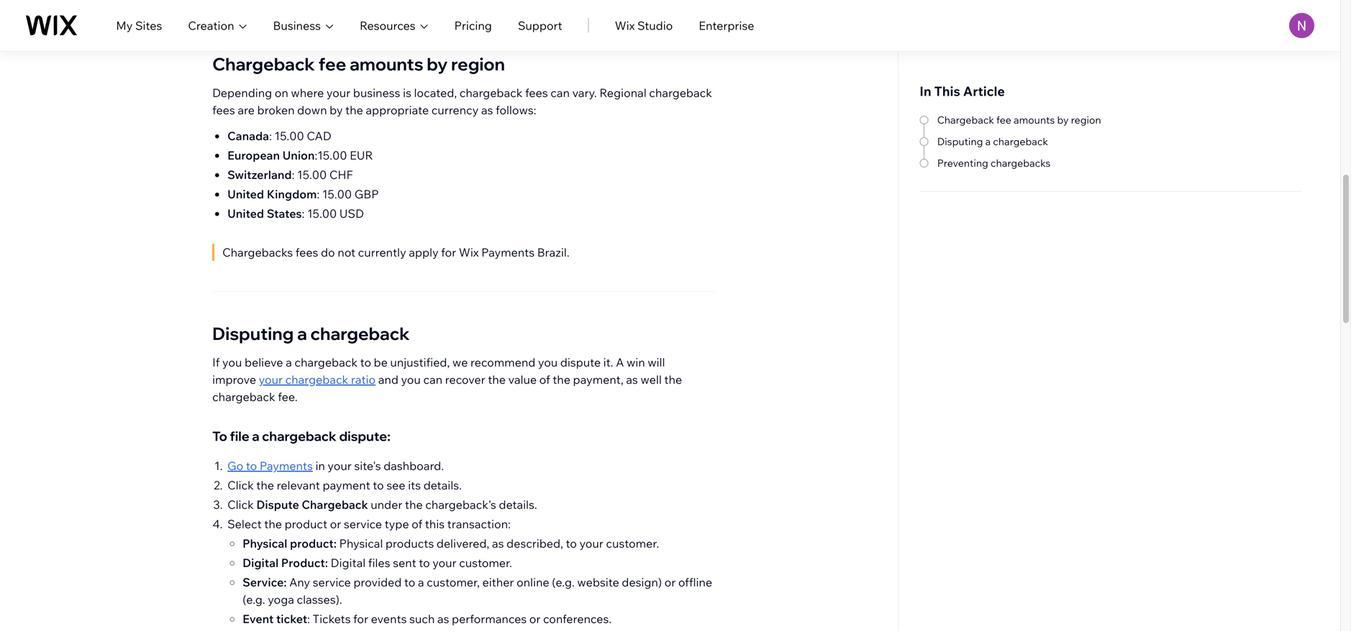 Task type: vqa. For each thing, say whether or not it's contained in the screenshot.


Task type: describe. For each thing, give the bounding box(es) containing it.
can inside depending on where your business is located, chargeback fees can vary. regional chargeback fees are broken down by the appropriate currency as follows:
[[551, 86, 570, 100]]

by inside depending on where your business is located, chargeback fees can vary. regional chargeback fees are broken down by the appropriate currency as follows:
[[330, 103, 343, 117]]

go to payments in your site's dashboard. click the relevant payment to see its details. click dispute chargeback under the chargeback's details.
[[227, 459, 540, 512]]

profile image image
[[1290, 13, 1315, 38]]

select
[[227, 517, 262, 532]]

of for the
[[540, 373, 550, 387]]

my
[[116, 18, 133, 33]]

chargeback's
[[426, 498, 496, 512]]

and you can recover the value of the payment, as well the chargeback fee.
[[212, 373, 682, 404]]

union
[[283, 148, 315, 163]]

wix inside wix studio link
[[615, 18, 635, 33]]

brazil.
[[537, 245, 570, 260]]

1 physical from the left
[[243, 537, 287, 551]]

if you believe a chargeback to be unjustified, we recommend you dispute it. a win will improve
[[212, 356, 665, 387]]

event ticket : tickets for events such as performances or conferences.
[[243, 612, 612, 627]]

sent
[[393, 556, 416, 571]]

2 digital from the left
[[331, 556, 366, 571]]

win
[[627, 356, 645, 370]]

performances
[[452, 612, 527, 627]]

be
[[374, 356, 388, 370]]

payment,
[[573, 373, 624, 387]]

15.00 up union
[[275, 129, 304, 143]]

in
[[920, 83, 932, 99]]

if
[[212, 356, 220, 370]]

in this article
[[920, 83, 1005, 99]]

regional
[[600, 86, 647, 100]]

1 horizontal spatial by
[[427, 53, 448, 75]]

yoga
[[268, 593, 294, 607]]

on
[[275, 86, 288, 100]]

broken
[[257, 103, 295, 117]]

service inside any service provided to a customer, either online (e.g. website design) or offline (e.g. yoga classes).
[[313, 576, 351, 590]]

business button
[[273, 17, 334, 34]]

business
[[273, 18, 321, 33]]

kingdom
[[267, 187, 317, 202]]

chargebacks fees do not currently apply for wix payments brazil.
[[222, 245, 572, 260]]

any service provided to a customer, either online (e.g. website design) or offline (e.g. yoga classes).
[[243, 576, 713, 607]]

0 horizontal spatial details.
[[424, 479, 462, 493]]

ratio
[[351, 373, 376, 387]]

a inside any service provided to a customer, either online (e.g. website design) or offline (e.g. yoga classes).
[[418, 576, 424, 590]]

appropriate
[[366, 103, 429, 117]]

event
[[243, 612, 274, 627]]

go
[[227, 459, 243, 474]]

its
[[408, 479, 421, 493]]

1 horizontal spatial amounts
[[1014, 114, 1055, 126]]

online
[[517, 576, 550, 590]]

0 vertical spatial fees
[[525, 86, 548, 100]]

1 horizontal spatial or
[[530, 612, 541, 627]]

as inside physical product: physical products delivered, as described, to your customer. digital product: digital files sent to your customer.
[[492, 537, 504, 551]]

to inside any service provided to a customer, either online (e.g. website design) or offline (e.g. yoga classes).
[[404, 576, 415, 590]]

eur
[[350, 148, 373, 163]]

pricing link
[[455, 17, 492, 34]]

0 horizontal spatial amounts
[[350, 53, 424, 75]]

improve
[[212, 373, 256, 387]]

we
[[453, 356, 468, 370]]

classes).
[[297, 593, 342, 607]]

such
[[409, 612, 435, 627]]

are
[[238, 103, 255, 117]]

a up your chargeback ratio link
[[297, 323, 307, 345]]

currency
[[432, 103, 479, 117]]

where
[[291, 86, 324, 100]]

chargeback inside and you can recover the value of the payment, as well the chargeback fee.
[[212, 390, 275, 404]]

your down the believe
[[259, 373, 283, 387]]

article
[[964, 83, 1005, 99]]

apply
[[409, 245, 439, 260]]

of for this
[[412, 517, 423, 532]]

product
[[285, 517, 327, 532]]

usd
[[340, 207, 364, 221]]

dispute
[[560, 356, 601, 370]]

offline
[[679, 576, 713, 590]]

down
[[297, 103, 327, 117]]

recommend
[[471, 356, 536, 370]]

delivered,
[[437, 537, 490, 551]]

a right file
[[252, 429, 260, 445]]

fee.
[[278, 390, 298, 404]]

switzerland
[[227, 168, 292, 182]]

1 horizontal spatial (e.g.
[[552, 576, 575, 590]]

chargeback up fee.
[[285, 373, 348, 387]]

depending on where your business is located, chargeback fees can vary. regional chargeback fees are broken down by the appropriate currency as follows:
[[212, 86, 712, 117]]

go to payments link
[[227, 459, 313, 474]]

pricing
[[455, 18, 492, 33]]

events
[[371, 612, 407, 627]]

customer,
[[427, 576, 480, 590]]

2 united from the top
[[227, 207, 264, 221]]

your inside go to payments in your site's dashboard. click the relevant payment to see its details. click dispute chargeback under the chargeback's details.
[[328, 459, 352, 474]]

0 horizontal spatial (e.g.
[[243, 593, 265, 607]]

the inside depending on where your business is located, chargeback fees can vary. regional chargeback fees are broken down by the appropriate currency as follows:
[[345, 103, 363, 117]]

will
[[648, 356, 665, 370]]

to file a chargeback dispute:
[[212, 429, 391, 445]]

chf
[[330, 168, 353, 182]]

1 united from the top
[[227, 187, 264, 202]]

value
[[509, 373, 537, 387]]

1 vertical spatial disputing
[[212, 323, 294, 345]]

1 horizontal spatial customer.
[[606, 537, 659, 551]]

follows:
[[496, 103, 537, 117]]

0 horizontal spatial for
[[353, 612, 368, 627]]

0 vertical spatial or
[[330, 517, 341, 532]]

currently
[[358, 245, 406, 260]]

support
[[518, 18, 563, 33]]

any
[[289, 576, 310, 590]]

0 vertical spatial service
[[344, 517, 382, 532]]

1 vertical spatial region
[[1071, 114, 1102, 126]]

a inside if you believe a chargeback to be unjustified, we recommend you dispute it. a win will improve
[[286, 356, 292, 370]]

1 horizontal spatial chargeback fee amounts by region
[[938, 114, 1102, 126]]

creation
[[188, 18, 234, 33]]

ticket
[[276, 612, 307, 627]]

relevant
[[277, 479, 320, 493]]

1 horizontal spatial fees
[[296, 245, 318, 260]]

chargeback right regional in the left of the page
[[649, 86, 712, 100]]

payment
[[323, 479, 370, 493]]

is
[[403, 86, 412, 100]]



Task type: locate. For each thing, give the bounding box(es) containing it.
product:
[[290, 537, 337, 551]]

1 digital from the left
[[243, 556, 279, 571]]

1 vertical spatial customer.
[[459, 556, 512, 571]]

chargeback inside if you believe a chargeback to be unjustified, we recommend you dispute it. a win will improve
[[295, 356, 358, 370]]

chargeback fee amounts by region up the business
[[212, 53, 505, 75]]

2 physical from the left
[[339, 537, 383, 551]]

amounts up chargebacks
[[1014, 114, 1055, 126]]

0 vertical spatial customer.
[[606, 537, 659, 551]]

a up preventing chargebacks in the top of the page
[[986, 135, 991, 148]]

1 horizontal spatial fee
[[997, 114, 1012, 126]]

to left the see
[[373, 479, 384, 493]]

0 horizontal spatial disputing a chargeback
[[212, 323, 410, 345]]

as right such
[[437, 612, 449, 627]]

2 vertical spatial fees
[[296, 245, 318, 260]]

2 horizontal spatial fees
[[525, 86, 548, 100]]

sites
[[135, 18, 162, 33]]

1 vertical spatial fees
[[212, 103, 235, 117]]

0 vertical spatial disputing
[[938, 135, 983, 148]]

can left vary.
[[551, 86, 570, 100]]

15.00 down union
[[297, 168, 327, 182]]

wix
[[615, 18, 635, 33], [459, 245, 479, 260]]

2 vertical spatial chargeback
[[302, 498, 368, 512]]

your up the customer,
[[433, 556, 457, 571]]

not
[[338, 245, 356, 260]]

a
[[616, 356, 624, 370]]

amounts up the business
[[350, 53, 424, 75]]

disputing up preventing
[[938, 135, 983, 148]]

1 vertical spatial chargeback fee amounts by region
[[938, 114, 1102, 126]]

as inside and you can recover the value of the payment, as well the chargeback fee.
[[626, 373, 638, 387]]

0 vertical spatial click
[[227, 479, 254, 493]]

1 vertical spatial disputing a chargeback
[[212, 323, 410, 345]]

0 vertical spatial details.
[[424, 479, 462, 493]]

0 horizontal spatial physical
[[243, 537, 287, 551]]

dispute
[[256, 498, 299, 512]]

transaction:
[[447, 517, 511, 532]]

1 horizontal spatial you
[[401, 373, 421, 387]]

chargeback down improve
[[212, 390, 275, 404]]

payments inside go to payments in your site's dashboard. click the relevant payment to see its details. click dispute chargeback under the chargeback's details.
[[260, 459, 313, 474]]

cad
[[307, 129, 332, 143]]

to right "go"
[[246, 459, 257, 474]]

details. up chargeback's
[[424, 479, 462, 493]]

0 vertical spatial wix
[[615, 18, 635, 33]]

it.
[[604, 356, 614, 370]]

believe
[[245, 356, 283, 370]]

1 horizontal spatial can
[[551, 86, 570, 100]]

15.00 left usd
[[307, 207, 337, 221]]

chargeback down payment
[[302, 498, 368, 512]]

or
[[330, 517, 341, 532], [665, 576, 676, 590], [530, 612, 541, 627]]

1 horizontal spatial wix
[[615, 18, 635, 33]]

disputing a chargeback
[[938, 135, 1049, 148], [212, 323, 410, 345]]

1 horizontal spatial details.
[[499, 498, 537, 512]]

your inside depending on where your business is located, chargeback fees can vary. regional chargeback fees are broken down by the appropriate currency as follows:
[[327, 86, 351, 100]]

0 horizontal spatial or
[[330, 517, 341, 532]]

(e.g.
[[552, 576, 575, 590], [243, 593, 265, 607]]

united down switzerland
[[227, 187, 264, 202]]

2 horizontal spatial you
[[538, 356, 558, 370]]

0 horizontal spatial of
[[412, 517, 423, 532]]

dashboard.
[[384, 459, 444, 474]]

as
[[481, 103, 493, 117], [626, 373, 638, 387], [492, 537, 504, 551], [437, 612, 449, 627]]

1 vertical spatial united
[[227, 207, 264, 221]]

fees left do
[[296, 245, 318, 260]]

payments up relevant
[[260, 459, 313, 474]]

can down 'unjustified,'
[[423, 373, 443, 387]]

or up product:
[[330, 517, 341, 532]]

1 horizontal spatial for
[[441, 245, 456, 260]]

1 vertical spatial fee
[[997, 114, 1012, 126]]

0 horizontal spatial wix
[[459, 245, 479, 260]]

disputing a chargeback up preventing chargebacks in the top of the page
[[938, 135, 1049, 148]]

for left events at left
[[353, 612, 368, 627]]

fee up the where
[[319, 53, 346, 75]]

customer. up design)
[[606, 537, 659, 551]]

0 vertical spatial can
[[551, 86, 570, 100]]

to down sent
[[404, 576, 415, 590]]

creation button
[[188, 17, 247, 34]]

0 horizontal spatial by
[[330, 103, 343, 117]]

1 vertical spatial amounts
[[1014, 114, 1055, 126]]

enterprise
[[699, 18, 755, 33]]

0 vertical spatial payments
[[482, 245, 535, 260]]

chargeback fee amounts by region up chargebacks
[[938, 114, 1102, 126]]

chargeback up on
[[212, 53, 315, 75]]

physical down select the product or service type of this transaction:
[[339, 537, 383, 551]]

0 vertical spatial chargeback
[[212, 53, 315, 75]]

chargeback inside go to payments in your site's dashboard. click the relevant payment to see its details. click dispute chargeback under the chargeback's details.
[[302, 498, 368, 512]]

disputing up the believe
[[212, 323, 294, 345]]

1 vertical spatial for
[[353, 612, 368, 627]]

0 horizontal spatial you
[[222, 356, 242, 370]]

your right in
[[328, 459, 352, 474]]

1 horizontal spatial payments
[[482, 245, 535, 260]]

file
[[230, 429, 250, 445]]

2 click from the top
[[227, 498, 254, 512]]

this
[[425, 517, 445, 532]]

states
[[267, 207, 302, 221]]

business
[[353, 86, 400, 100]]

you left dispute
[[538, 356, 558, 370]]

0 horizontal spatial customer.
[[459, 556, 512, 571]]

2 vertical spatial or
[[530, 612, 541, 627]]

provided
[[354, 576, 402, 590]]

digital
[[243, 556, 279, 571], [331, 556, 366, 571]]

to inside if you believe a chargeback to be unjustified, we recommend you dispute it. a win will improve
[[360, 356, 371, 370]]

as down transaction:
[[492, 537, 504, 551]]

files
[[368, 556, 390, 571]]

as inside depending on where your business is located, chargeback fees can vary. regional chargeback fees are broken down by the appropriate currency as follows:
[[481, 103, 493, 117]]

conferences.
[[543, 612, 612, 627]]

type
[[385, 517, 409, 532]]

by
[[427, 53, 448, 75], [330, 103, 343, 117], [1058, 114, 1069, 126]]

canada : 15.00 cad european union :15.00 eur switzerland : 15.00 chf united kingdom : 15.00 gbp united states : 15.00 usd
[[227, 129, 379, 221]]

0 vertical spatial (e.g.
[[552, 576, 575, 590]]

1 vertical spatial chargeback
[[938, 114, 995, 126]]

site's
[[354, 459, 381, 474]]

described,
[[507, 537, 563, 551]]

to left the be
[[360, 356, 371, 370]]

a right the believe
[[286, 356, 292, 370]]

1 vertical spatial service
[[313, 576, 351, 590]]

design)
[[622, 576, 662, 590]]

wix right apply
[[459, 245, 479, 260]]

1 vertical spatial wix
[[459, 245, 479, 260]]

of right value
[[540, 373, 550, 387]]

0 vertical spatial fee
[[319, 53, 346, 75]]

wix studio link
[[615, 17, 673, 34]]

fee down the article at the top right
[[997, 114, 1012, 126]]

or inside any service provided to a customer, either online (e.g. website design) or offline (e.g. yoga classes).
[[665, 576, 676, 590]]

0 vertical spatial region
[[451, 53, 505, 75]]

your chargeback ratio link
[[259, 373, 376, 387]]

support link
[[518, 17, 563, 34]]

1 horizontal spatial digital
[[331, 556, 366, 571]]

fees left are
[[212, 103, 235, 117]]

0 vertical spatial of
[[540, 373, 550, 387]]

you down 'unjustified,'
[[401, 373, 421, 387]]

0 horizontal spatial disputing
[[212, 323, 294, 345]]

to right described, at the bottom left of the page
[[566, 537, 577, 551]]

details. up described, at the bottom left of the page
[[499, 498, 537, 512]]

for
[[441, 245, 456, 260], [353, 612, 368, 627]]

you right if
[[222, 356, 242, 370]]

for right apply
[[441, 245, 456, 260]]

0 vertical spatial disputing a chargeback
[[938, 135, 1049, 148]]

1 vertical spatial details.
[[499, 498, 537, 512]]

located,
[[414, 86, 457, 100]]

payments left "brazil."
[[482, 245, 535, 260]]

your up website
[[580, 537, 604, 551]]

amounts
[[350, 53, 424, 75], [1014, 114, 1055, 126]]

click up select
[[227, 498, 254, 512]]

disputing
[[938, 135, 983, 148], [212, 323, 294, 345]]

preventing chargebacks
[[938, 157, 1051, 169]]

you for the
[[401, 373, 421, 387]]

canada
[[227, 129, 269, 143]]

click
[[227, 479, 254, 493], [227, 498, 254, 512]]

your chargeback ratio
[[259, 373, 376, 387]]

products
[[386, 537, 434, 551]]

website
[[577, 576, 619, 590]]

chargebacks
[[991, 157, 1051, 169]]

0 horizontal spatial digital
[[243, 556, 279, 571]]

resources button
[[360, 17, 429, 34]]

click down "go"
[[227, 479, 254, 493]]

you inside and you can recover the value of the payment, as well the chargeback fee.
[[401, 373, 421, 387]]

chargeback up follows:
[[460, 86, 523, 100]]

resources
[[360, 18, 416, 33]]

1 horizontal spatial disputing a chargeback
[[938, 135, 1049, 148]]

0 vertical spatial amounts
[[350, 53, 424, 75]]

wix left studio
[[615, 18, 635, 33]]

you
[[222, 356, 242, 370], [538, 356, 558, 370], [401, 373, 421, 387]]

0 vertical spatial chargeback fee amounts by region
[[212, 53, 505, 75]]

preventing
[[938, 157, 989, 169]]

disputing a chargeback up your chargeback ratio link
[[212, 323, 410, 345]]

0 horizontal spatial fee
[[319, 53, 346, 75]]

1 horizontal spatial disputing
[[938, 135, 983, 148]]

enterprise link
[[699, 17, 755, 34]]

chargeback up in
[[262, 429, 337, 445]]

payments
[[482, 245, 535, 260], [260, 459, 313, 474]]

chargeback down the in this article
[[938, 114, 995, 126]]

can
[[551, 86, 570, 100], [423, 373, 443, 387]]

my sites
[[116, 18, 162, 33]]

service up classes).
[[313, 576, 351, 590]]

1 vertical spatial (e.g.
[[243, 593, 265, 607]]

service down under
[[344, 517, 382, 532]]

chargeback
[[460, 86, 523, 100], [649, 86, 712, 100], [993, 135, 1049, 148], [310, 323, 410, 345], [295, 356, 358, 370], [285, 373, 348, 387], [212, 390, 275, 404], [262, 429, 337, 445]]

physical down select
[[243, 537, 287, 551]]

fees up follows:
[[525, 86, 548, 100]]

this
[[935, 83, 961, 99]]

customer. up the either
[[459, 556, 512, 571]]

1 vertical spatial can
[[423, 373, 443, 387]]

0 vertical spatial united
[[227, 187, 264, 202]]

(e.g. up the event at the left of the page
[[243, 593, 265, 607]]

15.00
[[275, 129, 304, 143], [297, 168, 327, 182], [322, 187, 352, 202], [307, 207, 337, 221]]

united left states on the top left
[[227, 207, 264, 221]]

as down win
[[626, 373, 638, 387]]

unjustified,
[[390, 356, 450, 370]]

region
[[451, 53, 505, 75], [1071, 114, 1102, 126]]

1 horizontal spatial region
[[1071, 114, 1102, 126]]

0 horizontal spatial payments
[[260, 459, 313, 474]]

15.00 down the chf
[[322, 187, 352, 202]]

or left offline
[[665, 576, 676, 590]]

1 click from the top
[[227, 479, 254, 493]]

1 vertical spatial click
[[227, 498, 254, 512]]

your right the where
[[327, 86, 351, 100]]

a left the customer,
[[418, 576, 424, 590]]

a
[[986, 135, 991, 148], [297, 323, 307, 345], [286, 356, 292, 370], [252, 429, 260, 445], [418, 576, 424, 590]]

chargeback up the be
[[310, 323, 410, 345]]

1 vertical spatial or
[[665, 576, 676, 590]]

0 horizontal spatial can
[[423, 373, 443, 387]]

select the product or service type of this transaction:
[[227, 517, 511, 532]]

digital up service: on the bottom of page
[[243, 556, 279, 571]]

of left this
[[412, 517, 423, 532]]

well
[[641, 373, 662, 387]]

1 horizontal spatial physical
[[339, 537, 383, 551]]

0 horizontal spatial fees
[[212, 103, 235, 117]]

chargeback up your chargeback ratio link
[[295, 356, 358, 370]]

to right sent
[[419, 556, 430, 571]]

2 horizontal spatial by
[[1058, 114, 1069, 126]]

under
[[371, 498, 403, 512]]

1 horizontal spatial of
[[540, 373, 550, 387]]

chargeback
[[212, 53, 315, 75], [938, 114, 995, 126], [302, 498, 368, 512]]

of inside and you can recover the value of the payment, as well the chargeback fee.
[[540, 373, 550, 387]]

1 vertical spatial payments
[[260, 459, 313, 474]]

united
[[227, 187, 264, 202], [227, 207, 264, 221]]

(e.g. right online
[[552, 576, 575, 590]]

see
[[387, 479, 406, 493]]

tickets
[[313, 612, 351, 627]]

in
[[316, 459, 325, 474]]

vary.
[[573, 86, 597, 100]]

digital left the 'files'
[[331, 556, 366, 571]]

you for chargeback
[[222, 356, 242, 370]]

0 horizontal spatial chargeback fee amounts by region
[[212, 53, 505, 75]]

0 horizontal spatial region
[[451, 53, 505, 75]]

can inside and you can recover the value of the payment, as well the chargeback fee.
[[423, 373, 443, 387]]

0 vertical spatial for
[[441, 245, 456, 260]]

2 horizontal spatial or
[[665, 576, 676, 590]]

as left follows:
[[481, 103, 493, 117]]

to
[[212, 429, 227, 445]]

or down online
[[530, 612, 541, 627]]

1 vertical spatial of
[[412, 517, 423, 532]]

chargeback up chargebacks
[[993, 135, 1049, 148]]



